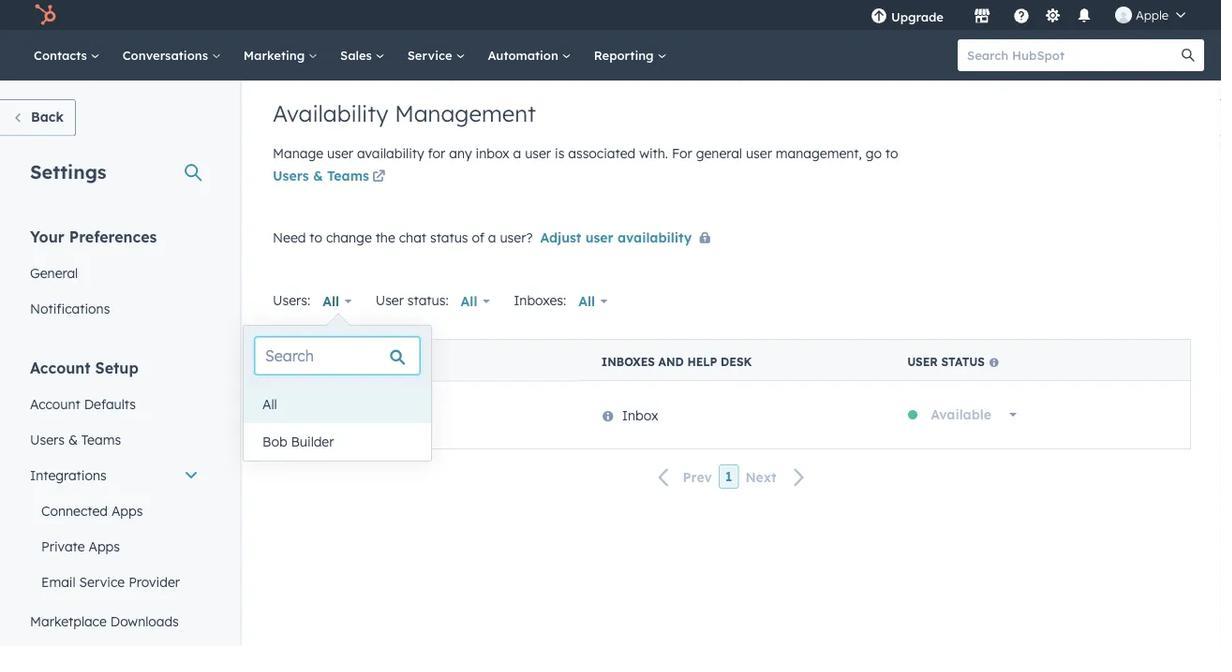 Task type: describe. For each thing, give the bounding box(es) containing it.
manage
[[273, 145, 323, 162]]

& for availability
[[313, 168, 323, 184]]

apps for private apps
[[89, 538, 120, 555]]

contacts
[[34, 47, 91, 63]]

marketing link
[[232, 30, 329, 81]]

users for account setup
[[30, 432, 65, 448]]

inboxes:
[[514, 292, 566, 308]]

your
[[30, 227, 64, 246]]

associated
[[568, 145, 636, 162]]

need
[[273, 229, 306, 246]]

setup
[[95, 358, 138, 377]]

account for account setup
[[30, 358, 91, 377]]

back
[[31, 109, 64, 125]]

user down availability
[[327, 145, 353, 162]]

builder inside button
[[291, 434, 334, 450]]

desk
[[721, 355, 752, 369]]

sales
[[340, 47, 375, 63]]

account defaults link
[[19, 387, 210, 422]]

all for users:
[[323, 293, 339, 310]]

private apps link
[[19, 529, 210, 565]]

for
[[428, 145, 445, 162]]

Search HubSpot search field
[[958, 39, 1187, 71]]

with.
[[639, 145, 668, 162]]

and
[[658, 355, 684, 369]]

marketplace downloads link
[[19, 604, 210, 640]]

availability for manage
[[357, 145, 424, 162]]

1 button
[[719, 465, 739, 489]]

service inside account setup element
[[79, 574, 125, 590]]

is
[[555, 145, 564, 162]]

adjust
[[540, 229, 581, 246]]

apple
[[1136, 7, 1169, 22]]

users & teams link for account
[[19, 422, 210, 458]]

0 vertical spatial service
[[407, 47, 456, 63]]

1 horizontal spatial to
[[885, 145, 898, 162]]

teams for availability
[[327, 168, 369, 184]]

1 horizontal spatial builder
[[369, 407, 412, 423]]

& for account
[[68, 432, 78, 448]]

users & teams for account
[[30, 432, 121, 448]]

inbox
[[622, 407, 658, 423]]

general
[[696, 145, 742, 162]]

list box containing all
[[244, 386, 431, 461]]

upgrade
[[891, 9, 944, 24]]

bob inside bob builder button
[[262, 434, 287, 450]]

apps for connected apps
[[111, 503, 143, 519]]

0 horizontal spatial to
[[310, 229, 322, 246]]

status
[[941, 355, 985, 369]]

the
[[375, 229, 395, 246]]

your preferences
[[30, 227, 157, 246]]

notifications link
[[19, 291, 210, 327]]

hubspot link
[[22, 4, 70, 26]]

contacts link
[[22, 30, 111, 81]]

your preferences element
[[19, 226, 210, 327]]

next
[[745, 469, 776, 485]]

notifications
[[30, 300, 110, 317]]

settings image
[[1044, 8, 1061, 25]]

marketplace
[[30, 613, 107, 630]]

all button
[[244, 386, 431, 424]]

all button for user status:
[[449, 283, 502, 320]]

menu containing apple
[[857, 0, 1199, 30]]

need to change the chat status of a user?
[[273, 229, 533, 246]]

service link
[[396, 30, 476, 81]]

status:
[[408, 292, 449, 308]]

bob builder image
[[1115, 7, 1132, 23]]

next button
[[739, 465, 817, 490]]

apple button
[[1104, 0, 1197, 30]]

management,
[[776, 145, 862, 162]]

all inside button
[[262, 396, 277, 413]]

all for inboxes:
[[578, 293, 595, 310]]

all for user status:
[[461, 293, 477, 310]]

connected
[[41, 503, 108, 519]]

private
[[41, 538, 85, 555]]

upgrade image
[[870, 8, 887, 25]]

marketplaces button
[[962, 0, 1002, 30]]

adjust user availability
[[540, 229, 692, 246]]

all button
[[310, 283, 364, 320]]

defaults
[[84, 396, 136, 412]]

inbox
[[476, 145, 509, 162]]

hubspot image
[[34, 4, 56, 26]]

automation
[[488, 47, 562, 63]]

marketplaces image
[[974, 8, 990, 25]]

availability management
[[273, 99, 536, 127]]

prev
[[683, 469, 712, 485]]

user for user status
[[907, 355, 938, 369]]

prev button
[[647, 465, 719, 490]]

available button
[[918, 396, 1029, 434]]

management
[[395, 99, 536, 127]]

1 horizontal spatial bob
[[340, 407, 365, 423]]

pagination navigation
[[273, 465, 1191, 490]]

back link
[[0, 99, 76, 136]]

reporting link
[[583, 30, 678, 81]]

marketplace downloads
[[30, 613, 179, 630]]

help button
[[1005, 0, 1037, 30]]



Task type: vqa. For each thing, say whether or not it's contained in the screenshot.
chat and email conversations DROPDOWN BUTTON on the bottom of page
no



Task type: locate. For each thing, give the bounding box(es) containing it.
search image
[[1182, 49, 1195, 62]]

account
[[30, 358, 91, 377], [30, 396, 80, 412]]

1 horizontal spatial user
[[907, 355, 938, 369]]

help
[[687, 355, 717, 369]]

teams down defaults
[[81, 432, 121, 448]]

provider
[[128, 574, 180, 590]]

email
[[41, 574, 76, 590]]

all right users:
[[323, 293, 339, 310]]

1 vertical spatial builder
[[291, 434, 334, 450]]

& up integrations
[[68, 432, 78, 448]]

availability
[[273, 99, 388, 127]]

users & teams link for availability
[[273, 166, 389, 189]]

0 vertical spatial &
[[313, 168, 323, 184]]

1 vertical spatial &
[[68, 432, 78, 448]]

1 vertical spatial bob
[[262, 434, 287, 450]]

all
[[323, 293, 339, 310], [461, 293, 477, 310], [578, 293, 595, 310], [262, 396, 277, 413]]

account for account defaults
[[30, 396, 80, 412]]

email service provider link
[[19, 565, 210, 600]]

account setup
[[30, 358, 138, 377]]

for
[[672, 145, 692, 162]]

bob builder inside bob builder button
[[262, 434, 334, 450]]

1 vertical spatial account
[[30, 396, 80, 412]]

settings
[[30, 160, 106, 183]]

teams left link opens in a new window image
[[327, 168, 369, 184]]

1 horizontal spatial users
[[273, 168, 309, 184]]

1 horizontal spatial all button
[[566, 283, 620, 320]]

status
[[430, 229, 468, 246]]

go
[[866, 145, 882, 162]]

1 vertical spatial bob builder
[[262, 434, 334, 450]]

service
[[407, 47, 456, 63], [79, 574, 125, 590]]

users & teams for availability
[[273, 168, 369, 184]]

0 vertical spatial bob
[[340, 407, 365, 423]]

builder up bob builder button
[[369, 407, 412, 423]]

link opens in a new window image
[[372, 166, 385, 189]]

availability for adjust
[[618, 229, 692, 246]]

0 vertical spatial users
[[273, 168, 309, 184]]

service up availability management
[[407, 47, 456, 63]]

integrations
[[30, 467, 107, 484]]

link opens in a new window image
[[372, 171, 385, 184]]

0 horizontal spatial service
[[79, 574, 125, 590]]

conversations link
[[111, 30, 232, 81]]

0 vertical spatial account
[[30, 358, 91, 377]]

all button down adjust user availability
[[566, 283, 620, 320]]

all button for inboxes:
[[566, 283, 620, 320]]

0 vertical spatial a
[[513, 145, 521, 162]]

1 vertical spatial teams
[[81, 432, 121, 448]]

users & teams inside account setup element
[[30, 432, 121, 448]]

1 vertical spatial apps
[[89, 538, 120, 555]]

menu
[[857, 0, 1199, 30]]

0 horizontal spatial all button
[[449, 283, 502, 320]]

1 horizontal spatial teams
[[327, 168, 369, 184]]

teams for account
[[81, 432, 121, 448]]

1 horizontal spatial a
[[513, 145, 521, 162]]

service down private apps link
[[79, 574, 125, 590]]

user status
[[907, 355, 985, 369]]

1 all button from the left
[[449, 283, 502, 320]]

& down manage
[[313, 168, 323, 184]]

0 vertical spatial apps
[[111, 503, 143, 519]]

user right general
[[746, 145, 772, 162]]

list box
[[244, 386, 431, 461]]

users for availability management
[[273, 168, 309, 184]]

a right the of
[[488, 229, 496, 246]]

available
[[931, 407, 991, 423]]

teams inside account setup element
[[81, 432, 121, 448]]

1 vertical spatial a
[[488, 229, 496, 246]]

1 vertical spatial availability
[[618, 229, 692, 246]]

automation link
[[476, 30, 583, 81]]

teams
[[327, 168, 369, 184], [81, 432, 121, 448]]

users & teams link down manage
[[273, 166, 389, 189]]

users down manage
[[273, 168, 309, 184]]

0 horizontal spatial bob builder
[[262, 434, 334, 450]]

notifications button
[[1068, 0, 1100, 30]]

bob builder up bob builder button
[[340, 407, 412, 423]]

1 vertical spatial users & teams link
[[19, 422, 210, 458]]

user inside button
[[585, 229, 613, 246]]

account down account setup on the left of page
[[30, 396, 80, 412]]

connected apps
[[41, 503, 143, 519]]

bob builder down all button
[[262, 434, 334, 450]]

& inside account setup element
[[68, 432, 78, 448]]

bob builder button
[[244, 424, 431, 461]]

1 vertical spatial users & teams
[[30, 432, 121, 448]]

users & teams up integrations
[[30, 432, 121, 448]]

availability
[[357, 145, 424, 162], [618, 229, 692, 246]]

sales link
[[329, 30, 396, 81]]

user?
[[500, 229, 533, 246]]

account inside account defaults link
[[30, 396, 80, 412]]

1 horizontal spatial users & teams link
[[273, 166, 389, 189]]

1 user from the left
[[907, 355, 938, 369]]

conversations
[[122, 47, 212, 63]]

users:
[[273, 292, 310, 308]]

all right status:
[[461, 293, 477, 310]]

1 vertical spatial to
[[310, 229, 322, 246]]

0 horizontal spatial bob
[[262, 434, 287, 450]]

user
[[375, 292, 404, 308]]

users up integrations
[[30, 432, 65, 448]]

user up all button
[[296, 355, 327, 369]]

to right go
[[885, 145, 898, 162]]

1
[[725, 469, 732, 485]]

0 vertical spatial teams
[[327, 168, 369, 184]]

0 vertical spatial users & teams link
[[273, 166, 389, 189]]

a right 'inbox'
[[513, 145, 521, 162]]

0 vertical spatial users & teams
[[273, 168, 369, 184]]

email service provider
[[41, 574, 180, 590]]

0 vertical spatial bob builder
[[340, 407, 412, 423]]

user
[[907, 355, 938, 369], [296, 355, 327, 369]]

1 horizontal spatial users & teams
[[273, 168, 369, 184]]

account setup element
[[19, 357, 210, 647]]

general
[[30, 265, 78, 281]]

user right adjust
[[585, 229, 613, 246]]

0 horizontal spatial user
[[296, 355, 327, 369]]

notifications image
[[1076, 8, 1093, 25]]

account defaults
[[30, 396, 136, 412]]

bob builder
[[340, 407, 412, 423], [262, 434, 334, 450]]

bob up bob builder button
[[340, 407, 365, 423]]

0 horizontal spatial a
[[488, 229, 496, 246]]

user for user
[[296, 355, 327, 369]]

chat
[[399, 229, 426, 246]]

1 account from the top
[[30, 358, 91, 377]]

apps
[[111, 503, 143, 519], [89, 538, 120, 555]]

0 vertical spatial availability
[[357, 145, 424, 162]]

preferences
[[69, 227, 157, 246]]

0 horizontal spatial builder
[[291, 434, 334, 450]]

availability up link opens in a new window image
[[357, 145, 424, 162]]

search button
[[1172, 39, 1204, 71]]

all button down the of
[[449, 283, 502, 320]]

availability inside button
[[618, 229, 692, 246]]

downloads
[[110, 613, 179, 630]]

2 account from the top
[[30, 396, 80, 412]]

0 horizontal spatial &
[[68, 432, 78, 448]]

all button
[[449, 283, 502, 320], [566, 283, 620, 320]]

0 vertical spatial builder
[[369, 407, 412, 423]]

inboxes
[[601, 355, 655, 369]]

1 vertical spatial service
[[79, 574, 125, 590]]

apps down the integrations button
[[111, 503, 143, 519]]

availability down with.
[[618, 229, 692, 246]]

0 horizontal spatial users & teams
[[30, 432, 121, 448]]

integrations button
[[19, 458, 210, 493]]

inboxes and help desk
[[601, 355, 752, 369]]

all right inboxes: at left top
[[578, 293, 595, 310]]

user status:
[[375, 292, 449, 308]]

bob down all button
[[262, 434, 287, 450]]

0 horizontal spatial users & teams link
[[19, 422, 210, 458]]

users & teams
[[273, 168, 369, 184], [30, 432, 121, 448]]

general link
[[19, 255, 210, 291]]

connected apps link
[[19, 493, 210, 529]]

private apps
[[41, 538, 120, 555]]

0 horizontal spatial teams
[[81, 432, 121, 448]]

all inside dropdown button
[[323, 293, 339, 310]]

all up bob builder button
[[262, 396, 277, 413]]

1 horizontal spatial bob builder
[[340, 407, 412, 423]]

help image
[[1013, 8, 1030, 25]]

any
[[449, 145, 472, 162]]

account up account defaults
[[30, 358, 91, 377]]

&
[[313, 168, 323, 184], [68, 432, 78, 448]]

users inside account setup element
[[30, 432, 65, 448]]

builder down all button
[[291, 434, 334, 450]]

0 horizontal spatial availability
[[357, 145, 424, 162]]

1 horizontal spatial service
[[407, 47, 456, 63]]

manage user availability for any inbox a user is associated with. for general user management, go to
[[273, 145, 898, 162]]

adjust user availability button
[[540, 226, 718, 250]]

change
[[326, 229, 372, 246]]

of
[[472, 229, 484, 246]]

1 vertical spatial users
[[30, 432, 65, 448]]

settings link
[[1041, 5, 1065, 25]]

user left the status
[[907, 355, 938, 369]]

2 user from the left
[[296, 355, 327, 369]]

2 all button from the left
[[566, 283, 620, 320]]

1 horizontal spatial &
[[313, 168, 323, 184]]

to right need
[[310, 229, 322, 246]]

user left is
[[525, 145, 551, 162]]

Search search field
[[255, 337, 420, 375]]

0 horizontal spatial users
[[30, 432, 65, 448]]

1 horizontal spatial availability
[[618, 229, 692, 246]]

apps up email service provider
[[89, 538, 120, 555]]

users
[[273, 168, 309, 184], [30, 432, 65, 448]]

users & teams down manage
[[273, 168, 369, 184]]

users & teams link
[[273, 166, 389, 189], [19, 422, 210, 458]]

users & teams link down defaults
[[19, 422, 210, 458]]

reporting
[[594, 47, 657, 63]]

marketing
[[243, 47, 308, 63]]

0 vertical spatial to
[[885, 145, 898, 162]]



